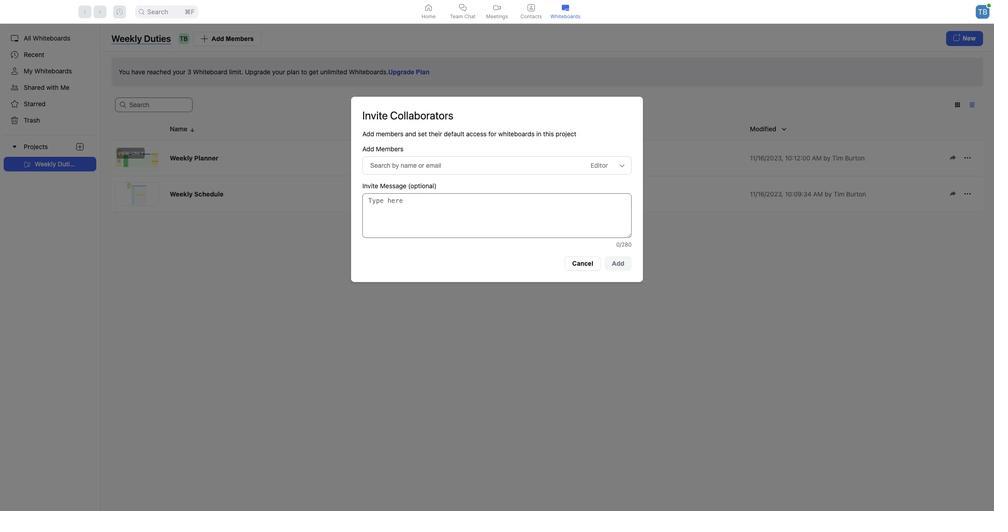 Task type: describe. For each thing, give the bounding box(es) containing it.
home small image
[[425, 4, 432, 11]]

whiteboard small image
[[562, 4, 569, 11]]

contacts button
[[514, 0, 549, 23]]

home button
[[412, 0, 446, 23]]

search
[[147, 8, 168, 15]]

chat
[[464, 13, 476, 19]]

home small image
[[425, 4, 432, 11]]

magnifier image
[[139, 9, 144, 14]]

contacts
[[521, 13, 542, 19]]

tb
[[978, 7, 988, 16]]



Task type: vqa. For each thing, say whether or not it's contained in the screenshot.
HOME SMALL image
yes



Task type: locate. For each thing, give the bounding box(es) containing it.
video on image
[[493, 4, 501, 11], [493, 4, 501, 11]]

profile contact image
[[528, 4, 535, 11]]

team
[[450, 13, 463, 19]]

tab list
[[412, 0, 583, 23]]

⌘f
[[185, 8, 195, 15]]

team chat
[[450, 13, 476, 19]]

meetings
[[486, 13, 508, 19]]

tab list containing home
[[412, 0, 583, 23]]

team chat button
[[446, 0, 480, 23]]

profile contact image
[[528, 4, 535, 11]]

whiteboards
[[551, 13, 581, 19]]

whiteboards button
[[549, 0, 583, 23]]

online image
[[987, 4, 991, 7], [987, 4, 991, 7]]

meetings button
[[480, 0, 514, 23]]

magnifier image
[[139, 9, 144, 14]]

team chat image
[[459, 4, 467, 11], [459, 4, 467, 11]]

home
[[422, 13, 436, 19]]

whiteboard small image
[[562, 4, 569, 11]]



